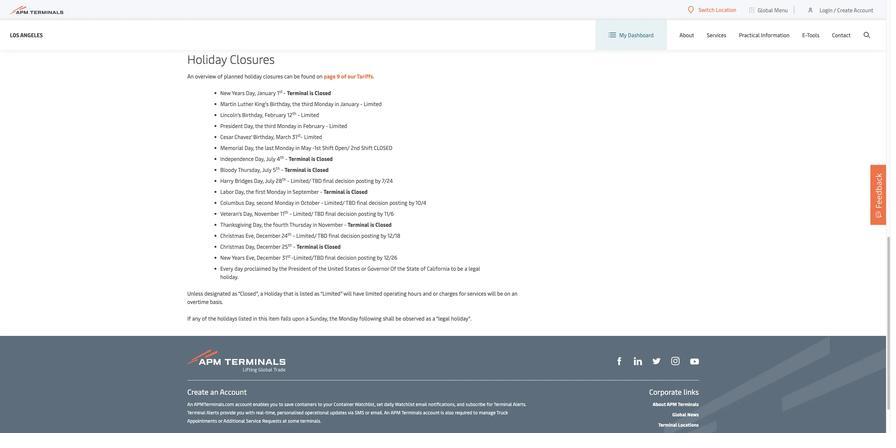 Task type: locate. For each thing, give the bounding box(es) containing it.
0 horizontal spatial november
[[254, 210, 279, 217]]

1 horizontal spatial shift
[[361, 144, 373, 152]]

31 right march
[[292, 133, 297, 141]]

2 vertical spatial july
[[265, 177, 275, 185]]

birthday, down the 1
[[270, 100, 291, 108]]

in left may
[[295, 144, 300, 152]]

0 horizontal spatial january
[[257, 89, 276, 97]]

posting left 7/24
[[356, 177, 374, 185]]

- up columbus day, second monday in october - limited/ tbd final decision posting by 10/4
[[320, 188, 322, 195]]

decision inside christmas eve, december 24 th - limited/ tbd final decision posting by 12/18
[[341, 232, 360, 239]]

1 vertical spatial july
[[262, 166, 272, 174]]

1 horizontal spatial third
[[302, 100, 313, 108]]

services
[[707, 31, 726, 39]]

1 horizontal spatial st
[[287, 254, 291, 259]]

2 years from the top
[[232, 254, 245, 261]]

about for about apm terminals
[[653, 402, 666, 408]]

an for an overview of planned holiday closures can be found on page 9 of our tariffs.
[[187, 73, 194, 80]]

christmas for eve,
[[220, 232, 244, 239]]

holiday".
[[451, 315, 472, 322]]

1 horizontal spatial for
[[487, 402, 493, 408]]

global menu button
[[743, 0, 795, 20]]

december for day,
[[257, 243, 281, 250]]

day, up luther
[[246, 89, 256, 97]]

1 vertical spatial new
[[220, 254, 231, 261]]

day, for columbus
[[245, 199, 255, 206]]

contact
[[832, 31, 851, 39]]

0 vertical spatial november
[[254, 210, 279, 217]]

1 christmas from the top
[[220, 232, 244, 239]]

or down alerts
[[218, 418, 222, 425]]

terminals down watchlist
[[402, 410, 422, 416]]

- inside lincoln's birthday, february 12 th - limited
[[298, 111, 300, 119]]

new
[[220, 89, 231, 97], [220, 254, 231, 261]]

th inside christmas eve, december 24 th - limited/ tbd final decision posting by 12/18
[[288, 232, 292, 237]]

birthday, down luther
[[242, 111, 263, 119]]

martin
[[220, 100, 236, 108]]

july for thursday,
[[262, 166, 272, 174]]

eve,
[[246, 232, 255, 239], [246, 254, 255, 261]]

feedback button
[[871, 165, 887, 225]]

day, up chavez'
[[244, 122, 254, 130]]

0 vertical spatial january
[[257, 89, 276, 97]]

on
[[317, 73, 323, 80], [504, 290, 510, 297]]

the
[[292, 100, 300, 108], [255, 122, 263, 130], [256, 144, 264, 152], [246, 188, 254, 195], [264, 221, 272, 228], [279, 265, 287, 272], [319, 265, 327, 272], [397, 265, 405, 272], [208, 315, 216, 322], [329, 315, 337, 322]]

appointments
[[187, 418, 217, 425]]

day, inside the veteran's day, november 11 th - limited/ tbd final decision posting by 11/6
[[243, 210, 253, 217]]

account right "/"
[[854, 6, 874, 13]]

apm inside an apmterminals.com account enables you to save containers to your container watchlist, set daily watchlist email notifications, and subscribe for terminal alerts. terminal alerts provide you with real-time, personalised operational updates via sms or email. an apm terminals account is also required to manage truck appointments or additional service requests at some terminals.
[[391, 410, 401, 416]]

0 horizontal spatial february
[[265, 111, 286, 119]]

day, for christmas
[[246, 243, 255, 250]]

as left "legal
[[426, 315, 431, 322]]

th down bloody thursday, july 5 th - terminal is closed
[[282, 177, 286, 182]]

closed inside new years day, january 1 st - terminal is closed
[[315, 89, 331, 97]]

1 horizontal spatial terminals
[[678, 402, 699, 408]]

veteran's day, november 11 th - limited/ tbd final decision posting by 11/6
[[220, 210, 394, 217]]

0 vertical spatial for
[[459, 290, 466, 297]]

listed right that
[[300, 290, 313, 297]]

1 vertical spatial years
[[232, 254, 245, 261]]

1 vertical spatial christmas
[[220, 243, 244, 250]]

st inside new years day, january 1 st - terminal is closed
[[279, 89, 283, 94]]

- right the 4 at the left of page
[[285, 155, 287, 163]]

1 vertical spatial eve,
[[246, 254, 255, 261]]

third
[[302, 100, 313, 108], [264, 122, 276, 130]]

2 christmas from the top
[[220, 243, 244, 250]]

the right of
[[397, 265, 405, 272]]

1 horizontal spatial account
[[854, 6, 874, 13]]

an up the "appointments"
[[187, 402, 193, 408]]

- right 12
[[298, 111, 300, 119]]

1 new from the top
[[220, 89, 231, 97]]

th inside independence day, july 4 th - terminal is closed
[[280, 155, 284, 160]]

0 vertical spatial holiday
[[187, 51, 227, 67]]

this
[[259, 315, 267, 322]]

the down lincoln's birthday, february 12 th - limited
[[255, 122, 263, 130]]

new inside new years day, january 1 st - terminal is closed
[[220, 89, 231, 97]]

1 vertical spatial holiday
[[264, 290, 282, 297]]

1 vertical spatial terminals
[[402, 410, 422, 416]]

by inside every day proclaimed by the president of the united states or governor of the state of california to be a legal holiday.
[[272, 265, 278, 272]]

global inside button
[[758, 6, 773, 13]]

an inside unless designated as "closed", a holiday that is listed as "limited" will have limited operating hours and or charges for services will be on an overtime basis.
[[512, 290, 518, 297]]

an
[[512, 290, 518, 297], [210, 387, 218, 397]]

tbd inside christmas eve, december 24 th - limited/ tbd final decision posting by 12/18
[[318, 232, 327, 239]]

email
[[416, 402, 427, 408]]

th inside 'christmas day, december 25 th - terminal is closed'
[[288, 243, 292, 248]]

subscribe
[[466, 402, 486, 408]]

1 horizontal spatial create
[[837, 6, 853, 13]]

christmas inside 'christmas day, december 25 th - terminal is closed'
[[220, 243, 244, 250]]

christmas inside christmas eve, december 24 th - limited/ tbd final decision posting by 12/18
[[220, 232, 244, 239]]

july left 28
[[265, 177, 275, 185]]

7/24
[[382, 177, 393, 185]]

0 horizontal spatial president
[[220, 122, 243, 130]]

of
[[391, 265, 396, 272]]

every day proclaimed by the president of the united states or governor of the state of california to be a legal holiday.
[[220, 265, 480, 281]]

instagram image
[[671, 357, 680, 366]]

as left "limited"
[[314, 290, 320, 297]]

you tube link
[[690, 357, 699, 366]]

1 vertical spatial president
[[288, 265, 311, 272]]

31 down 25
[[282, 254, 287, 261]]

day, inside 'christmas day, december 25 th - terminal is closed'
[[246, 243, 255, 250]]

news
[[687, 412, 699, 418]]

december for eve,
[[256, 232, 280, 239]]

1 vertical spatial december
[[257, 243, 281, 250]]

- right 11
[[290, 210, 292, 217]]

1 horizontal spatial listed
[[300, 290, 313, 297]]

july left 5
[[262, 166, 272, 174]]

december inside 'christmas day, december 25 th - terminal is closed'
[[257, 243, 281, 250]]

for inside unless designated as "closed", a holiday that is listed as "limited" will have limited operating hours and or charges for services will be on an overtime basis.
[[459, 290, 466, 297]]

st down an overview of planned holiday closures can be found on page 9 of our tariffs.
[[279, 89, 283, 94]]

1 vertical spatial about
[[653, 402, 666, 408]]

1 horizontal spatial holiday
[[264, 290, 282, 297]]

1 vertical spatial apm
[[391, 410, 401, 416]]

eve, inside new years eve, december 31 st -limited/tbd final decision posting by 12/26
[[246, 254, 255, 261]]

monday down 12
[[277, 122, 296, 130]]

will
[[344, 290, 352, 297], [488, 290, 496, 297]]

account
[[854, 6, 874, 13], [220, 387, 247, 397]]

unless
[[187, 290, 203, 297]]

decision for 11/6
[[337, 210, 357, 217]]

about left services popup button
[[680, 31, 694, 39]]

0 horizontal spatial apm
[[391, 410, 401, 416]]

december up 'christmas day, december 25 th - terminal is closed'
[[256, 232, 280, 239]]

and up required
[[457, 402, 465, 408]]

closed
[[374, 144, 392, 152]]

0 vertical spatial account
[[854, 6, 874, 13]]

listed right holidays
[[239, 315, 252, 322]]

th up bloody thursday, july 5 th - terminal is closed
[[280, 155, 284, 160]]

st for limited
[[297, 133, 301, 138]]

1 horizontal spatial about
[[680, 31, 694, 39]]

apm down the daily
[[391, 410, 401, 416]]

by
[[375, 177, 381, 185], [409, 199, 414, 206], [377, 210, 383, 217], [381, 232, 386, 239], [377, 254, 383, 261], [272, 265, 278, 272]]

0 vertical spatial july
[[266, 155, 276, 163]]

tariffs.
[[357, 73, 374, 80]]

new up every
[[220, 254, 231, 261]]

posting inside christmas eve, december 24 th - limited/ tbd final decision posting by 12/18
[[361, 232, 379, 239]]

day, inside independence day, july 4 th - terminal is closed
[[255, 155, 265, 163]]

new inside new years eve, december 31 st -limited/tbd final decision posting by 12/26
[[220, 254, 231, 261]]

0 horizontal spatial will
[[344, 290, 352, 297]]

2 shift from the left
[[361, 144, 373, 152]]

page
[[324, 73, 336, 80]]

christmas
[[220, 232, 244, 239], [220, 243, 244, 250]]

july inside harry bridges day, july 28 th - limited/ tbd final decision posting by 7/24
[[265, 177, 275, 185]]

2 vertical spatial birthday,
[[253, 133, 275, 141]]

0 vertical spatial eve,
[[246, 232, 255, 239]]

day, right thanksgiving
[[253, 221, 263, 228]]

for for services
[[459, 290, 466, 297]]

a inside unless designated as "closed", a holiday that is listed as "limited" will have limited operating hours and or charges for services will be on an overtime basis.
[[260, 290, 263, 297]]

2 vertical spatial st
[[287, 254, 291, 259]]

practical information
[[739, 31, 790, 39]]

of right state
[[421, 265, 426, 272]]

if any of the holidays listed in this item falls upon a sunday, the monday following shall be observed as a "legal holiday".
[[187, 315, 472, 322]]

- right may
[[312, 144, 314, 152]]

terminals inside an apmterminals.com account enables you to save containers to your container watchlist, set daily watchlist email notifications, and subscribe for terminal alerts. terminal alerts provide you with real-time, personalised operational updates via sms or email. an apm terminals account is also required to manage truck appointments or additional service requests at some terminals.
[[402, 410, 422, 416]]

day, down chavez'
[[245, 144, 254, 152]]

0 vertical spatial an
[[512, 290, 518, 297]]

will right services
[[488, 290, 496, 297]]

th up fourth
[[284, 210, 288, 215]]

- up may
[[301, 133, 303, 141]]

years inside new years eve, december 31 st -limited/tbd final decision posting by 12/26
[[232, 254, 245, 261]]

th for 24
[[288, 232, 292, 237]]

facebook image
[[615, 358, 623, 366]]

1 horizontal spatial president
[[288, 265, 311, 272]]

1 horizontal spatial november
[[318, 221, 343, 228]]

0 vertical spatial global
[[758, 6, 773, 13]]

31 inside cesar chavez' birthday, march 31 st - limited
[[292, 133, 297, 141]]

2 new from the top
[[220, 254, 231, 261]]

limited/ down thanksgiving day, the fourth thursday in november - terminal is closed on the bottom of the page
[[296, 232, 316, 239]]

final for -limited/tbd final decision posting by 12/26
[[325, 254, 336, 261]]

th for 5
[[276, 166, 280, 171]]

limited/ up thursday
[[293, 210, 313, 217]]

practical information button
[[739, 20, 790, 50]]

1 horizontal spatial will
[[488, 290, 496, 297]]

0 horizontal spatial listed
[[239, 315, 252, 322]]

1 vertical spatial global
[[672, 412, 686, 418]]

birthday, inside lincoln's birthday, february 12 th - limited
[[242, 111, 263, 119]]

services
[[467, 290, 486, 297]]

0 vertical spatial an
[[187, 73, 194, 80]]

2 will from the left
[[488, 290, 496, 297]]

president down limited/tbd
[[288, 265, 311, 272]]

limited/
[[291, 177, 311, 185], [324, 199, 345, 206], [293, 210, 313, 217], [296, 232, 316, 239]]

and
[[423, 290, 432, 297], [457, 402, 465, 408]]

decision inside harry bridges day, july 28 th - limited/ tbd final decision posting by 7/24
[[335, 177, 355, 185]]

- inside the veteran's day, november 11 th - limited/ tbd final decision posting by 11/6
[[290, 210, 292, 217]]

1 vertical spatial an
[[187, 402, 193, 408]]

eve, inside christmas eve, december 24 th - limited/ tbd final decision posting by 12/18
[[246, 232, 255, 239]]

holiday up overview
[[187, 51, 227, 67]]

1 years from the top
[[232, 89, 245, 97]]

1 vertical spatial and
[[457, 402, 465, 408]]

limited
[[364, 100, 382, 108], [301, 111, 319, 119], [329, 122, 347, 130], [304, 133, 322, 141]]

any
[[192, 315, 201, 322]]

0 horizontal spatial account
[[235, 402, 252, 408]]

posting for 12/26
[[358, 254, 376, 261]]

you left the with
[[237, 410, 244, 416]]

final inside new years eve, december 31 st -limited/tbd final decision posting by 12/26
[[325, 254, 336, 261]]

shall
[[383, 315, 394, 322]]

by right proclaimed
[[272, 265, 278, 272]]

1 vertical spatial you
[[237, 410, 244, 416]]

dashboard
[[628, 31, 654, 39]]

to left save
[[279, 402, 283, 408]]

to inside every day proclaimed by the president of the united states or governor of the state of california to be a legal holiday.
[[451, 265, 456, 272]]

th for 12
[[292, 111, 296, 116]]

third up cesar chavez' birthday, march 31 st - limited at the left
[[264, 122, 276, 130]]

1 horizontal spatial 31
[[292, 133, 297, 141]]

0 horizontal spatial and
[[423, 290, 432, 297]]

be right shall
[[396, 315, 401, 322]]

manage
[[479, 410, 496, 416]]

proclaimed
[[244, 265, 271, 272]]

memorial
[[220, 144, 243, 152]]

- down 'christmas day, december 25 th - terminal is closed'
[[291, 254, 294, 261]]

is inside bloody thursday, july 5 th - terminal is closed
[[307, 166, 311, 174]]

closed inside 'christmas day, december 25 th - terminal is closed'
[[324, 243, 341, 250]]

monday down march
[[275, 144, 294, 152]]

st inside new years eve, december 31 st -limited/tbd final decision posting by 12/26
[[287, 254, 291, 259]]

global
[[758, 6, 773, 13], [672, 412, 686, 418]]

on left page
[[317, 73, 323, 80]]

to left your
[[318, 402, 322, 408]]

1 vertical spatial listed
[[239, 315, 252, 322]]

th down fourth
[[288, 232, 292, 237]]

0 horizontal spatial terminals
[[402, 410, 422, 416]]

- inside cesar chavez' birthday, march 31 st - limited
[[301, 133, 303, 141]]

final for - limited/ tbd final decision posting by 12/18
[[329, 232, 339, 239]]

1 vertical spatial an
[[210, 387, 218, 397]]

july inside independence day, july 4 th - terminal is closed
[[266, 155, 276, 163]]

an
[[187, 73, 194, 80], [187, 402, 193, 408], [384, 410, 390, 416]]

5
[[273, 166, 276, 174]]

is inside an apmterminals.com account enables you to save containers to your container watchlist, set daily watchlist email notifications, and subscribe for terminal alerts. terminal alerts provide you with real-time, personalised operational updates via sms or email. an apm terminals account is also required to manage truck appointments or additional service requests at some terminals.
[[441, 410, 444, 416]]

birthday, inside cesar chavez' birthday, march 31 st - limited
[[253, 133, 275, 141]]

1 vertical spatial birthday,
[[242, 111, 263, 119]]

bloody thursday, july 5 th - terminal is closed
[[220, 166, 329, 174]]

1 vertical spatial 31
[[282, 254, 287, 261]]

- inside independence day, july 4 th - terminal is closed
[[285, 155, 287, 163]]

0 vertical spatial and
[[423, 290, 432, 297]]

0 horizontal spatial 31
[[282, 254, 287, 261]]

th up new years eve, december 31 st -limited/tbd final decision posting by 12/26
[[288, 243, 292, 248]]

for for terminal
[[487, 402, 493, 408]]

holiday.
[[220, 273, 239, 281]]

0 vertical spatial account
[[235, 402, 252, 408]]

e-tools button
[[802, 20, 820, 50]]

posting for 11/6
[[358, 210, 376, 217]]

create
[[837, 6, 853, 13], [187, 387, 209, 397]]

day, for thanksgiving
[[253, 221, 263, 228]]

switch
[[699, 6, 715, 13]]

or right sms
[[365, 410, 370, 416]]

and inside unless designated as "closed", a holiday that is listed as "limited" will have limited operating hours and or charges for services will be on an overtime basis.
[[423, 290, 432, 297]]

final inside the veteran's day, november 11 th - limited/ tbd final decision posting by 11/6
[[325, 210, 336, 217]]

th inside lincoln's birthday, february 12 th - limited
[[292, 111, 296, 116]]

decision inside the veteran's day, november 11 th - limited/ tbd final decision posting by 11/6
[[337, 210, 357, 217]]

1 horizontal spatial january
[[340, 100, 359, 108]]

july inside bloody thursday, july 5 th - terminal is closed
[[262, 166, 272, 174]]

switch location
[[699, 6, 736, 13]]

31 inside new years eve, december 31 st -limited/tbd final decision posting by 12/26
[[282, 254, 287, 261]]

0 horizontal spatial account
[[220, 387, 247, 397]]

christmas day, december 25 th - terminal is closed
[[220, 243, 341, 250]]

1 horizontal spatial global
[[758, 6, 773, 13]]

legal
[[469, 265, 480, 272]]

posting inside the veteran's day, november 11 th - limited/ tbd final decision posting by 11/6
[[358, 210, 376, 217]]

final
[[323, 177, 334, 185], [357, 199, 368, 206], [325, 210, 336, 217], [329, 232, 339, 239], [325, 254, 336, 261]]

1 horizontal spatial february
[[303, 122, 325, 130]]

about apm terminals
[[653, 402, 699, 408]]

th down the 4 at the left of page
[[276, 166, 280, 171]]

0 vertical spatial years
[[232, 89, 245, 97]]

create right "/"
[[837, 6, 853, 13]]

a inside every day proclaimed by the president of the united states or governor of the state of california to be a legal holiday.
[[465, 265, 467, 272]]

birthday,
[[270, 100, 291, 108], [242, 111, 263, 119], [253, 133, 275, 141]]

- right 25
[[293, 243, 295, 250]]

labor
[[220, 188, 234, 195]]

tbd inside harry bridges day, july 28 th - limited/ tbd final decision posting by 7/24
[[312, 177, 322, 185]]

a left "legal"
[[465, 265, 467, 272]]

0 vertical spatial st
[[279, 89, 283, 94]]

global for global menu
[[758, 6, 773, 13]]

0 vertical spatial december
[[256, 232, 280, 239]]

bridges
[[235, 177, 253, 185]]

january left the 1
[[257, 89, 276, 97]]

2 horizontal spatial st
[[297, 133, 301, 138]]

posting left 12/18
[[361, 232, 379, 239]]

closed inside bloody thursday, july 5 th - terminal is closed
[[312, 166, 329, 174]]

december up proclaimed
[[257, 254, 281, 261]]

- inside bloody thursday, july 5 th - terminal is closed
[[281, 166, 283, 174]]

th for 4
[[280, 155, 284, 160]]

2 horizontal spatial as
[[426, 315, 431, 322]]

saturday & sunday
[[187, 18, 234, 25]]

10/4
[[416, 199, 426, 206]]

the right the sunday,
[[329, 315, 337, 322]]

-
[[283, 89, 286, 97], [360, 100, 363, 108], [298, 111, 300, 119], [326, 122, 328, 130], [301, 133, 303, 141], [312, 144, 314, 152], [285, 155, 287, 163], [281, 166, 283, 174], [287, 177, 289, 185], [320, 188, 322, 195], [321, 199, 323, 206], [290, 210, 292, 217], [344, 221, 346, 228], [293, 232, 295, 239], [293, 243, 295, 250], [291, 254, 294, 261]]

you up time,
[[270, 402, 278, 408]]

will left have
[[344, 290, 352, 297]]

th
[[292, 111, 296, 116], [280, 155, 284, 160], [276, 166, 280, 171], [282, 177, 286, 182], [284, 210, 288, 215], [288, 232, 292, 237], [288, 243, 292, 248]]

0 vertical spatial listed
[[300, 290, 313, 297]]

0 vertical spatial new
[[220, 89, 231, 97]]

day, for veteran's
[[243, 210, 253, 217]]

day, down last on the top left of page
[[255, 155, 265, 163]]

0 horizontal spatial third
[[264, 122, 276, 130]]

posting inside harry bridges day, july 28 th - limited/ tbd final decision posting by 7/24
[[356, 177, 374, 185]]

switch location button
[[688, 6, 736, 13]]

a left "legal
[[432, 315, 435, 322]]

or inside every day proclaimed by the president of the united states or governor of the state of california to be a legal holiday.
[[361, 265, 366, 272]]

my dashboard
[[619, 31, 654, 39]]

1 horizontal spatial on
[[504, 290, 510, 297]]

by inside new years eve, december 31 st -limited/tbd final decision posting by 12/26
[[377, 254, 383, 261]]

2 vertical spatial december
[[257, 254, 281, 261]]

day, left "second"
[[245, 199, 255, 206]]

years for day,
[[232, 89, 245, 97]]

0 horizontal spatial global
[[672, 412, 686, 418]]

- inside christmas eve, december 24 th - limited/ tbd final decision posting by 12/18
[[293, 232, 295, 239]]

- right the 24
[[293, 232, 295, 239]]

st inside cesar chavez' birthday, march 31 st - limited
[[297, 133, 301, 138]]

that
[[283, 290, 293, 297]]

st
[[279, 89, 283, 94], [297, 133, 301, 138], [287, 254, 291, 259]]

1 vertical spatial create
[[187, 387, 209, 397]]

martin luther king's birthday, the third monday in january - limited
[[220, 100, 382, 108]]

posting inside new years eve, december 31 st -limited/tbd final decision posting by 12/26
[[358, 254, 376, 261]]

global up terminal locations
[[672, 412, 686, 418]]

final inside christmas eve, december 24 th - limited/ tbd final decision posting by 12/18
[[329, 232, 339, 239]]

decision inside new years eve, december 31 st -limited/tbd final decision posting by 12/26
[[337, 254, 356, 261]]

december inside christmas eve, december 24 th - limited/ tbd final decision posting by 12/18
[[256, 232, 280, 239]]

by inside harry bridges day, july 28 th - limited/ tbd final decision posting by 7/24
[[375, 177, 381, 185]]

eve, down thanksgiving
[[246, 232, 255, 239]]

with
[[245, 410, 255, 416]]

holiday closures
[[187, 51, 275, 67]]

for right charges
[[459, 290, 466, 297]]

years inside new years day, january 1 st - terminal is closed
[[232, 89, 245, 97]]

by left 11/6
[[377, 210, 383, 217]]

1 vertical spatial for
[[487, 402, 493, 408]]

- right 28
[[287, 177, 289, 185]]

closed
[[315, 89, 331, 97], [316, 155, 333, 163], [312, 166, 329, 174], [351, 188, 368, 195], [375, 221, 392, 228], [324, 243, 341, 250]]

31
[[292, 133, 297, 141], [282, 254, 287, 261]]

sms
[[355, 410, 364, 416]]

or right states
[[361, 265, 366, 272]]

1 horizontal spatial an
[[512, 290, 518, 297]]

be right services
[[497, 290, 503, 297]]

holidays
[[217, 315, 237, 322]]

terminals up global news
[[678, 402, 699, 408]]

create up apmterminals.com
[[187, 387, 209, 397]]

th inside the veteran's day, november 11 th - limited/ tbd final decision posting by 11/6
[[284, 210, 288, 215]]

be
[[294, 73, 300, 80], [457, 265, 463, 272], [497, 290, 503, 297], [396, 315, 401, 322]]

limited/ inside the veteran's day, november 11 th - limited/ tbd final decision posting by 11/6
[[293, 210, 313, 217]]

0 horizontal spatial shift
[[322, 144, 334, 152]]

0 vertical spatial apm
[[667, 402, 677, 408]]

0 horizontal spatial about
[[653, 402, 666, 408]]

th inside bloody thursday, july 5 th - terminal is closed
[[276, 166, 280, 171]]

day,
[[246, 89, 256, 97], [244, 122, 254, 130], [245, 144, 254, 152], [255, 155, 265, 163], [254, 177, 264, 185], [235, 188, 245, 195], [245, 199, 255, 206], [243, 210, 253, 217], [253, 221, 263, 228], [246, 243, 255, 250]]

or inside unless designated as "closed", a holiday that is listed as "limited" will have limited operating hours and or charges for services will be on an overtime basis.
[[433, 290, 438, 297]]

governor
[[367, 265, 389, 272]]

or
[[361, 265, 366, 272], [433, 290, 438, 297], [365, 410, 370, 416], [218, 418, 222, 425]]

designated
[[204, 290, 231, 297]]

1st
[[314, 144, 321, 152]]

0 vertical spatial third
[[302, 100, 313, 108]]

via
[[348, 410, 354, 416]]

saturday
[[187, 18, 209, 25]]

is inside unless designated as "closed", a holiday that is listed as "limited" will have limited operating hours and or charges for services will be on an overtime basis.
[[295, 290, 298, 297]]

global news link
[[672, 412, 699, 418]]

"legal
[[436, 315, 450, 322]]

0 vertical spatial about
[[680, 31, 694, 39]]

to right california
[[451, 265, 456, 272]]

12/18
[[388, 232, 400, 239]]

years for eve,
[[232, 254, 245, 261]]

terminal inside bloody thursday, july 5 th - terminal is closed
[[285, 166, 306, 174]]

0 horizontal spatial on
[[317, 73, 323, 80]]

terminal locations
[[658, 422, 699, 429]]

on right services
[[504, 290, 510, 297]]

contact button
[[832, 20, 851, 50]]

0 vertical spatial on
[[317, 73, 323, 80]]

0 vertical spatial february
[[265, 111, 286, 119]]

february up 1st
[[303, 122, 325, 130]]

1 vertical spatial february
[[303, 122, 325, 130]]

1 vertical spatial account
[[220, 387, 247, 397]]

in down 9
[[335, 100, 339, 108]]

instagram link
[[671, 357, 680, 366]]

st up memorial day, the last monday in may -1st shift open/ 2nd shift closed
[[297, 133, 301, 138]]

1 vertical spatial account
[[423, 410, 440, 416]]



Task type: describe. For each thing, give the bounding box(es) containing it.
and inside an apmterminals.com account enables you to save containers to your container watchlist, set daily watchlist email notifications, and subscribe for terminal alerts. terminal alerts provide you with real-time, personalised operational updates via sms or email. an apm terminals account is also required to manage truck appointments or additional service requests at some terminals.
[[457, 402, 465, 408]]

luther
[[238, 100, 253, 108]]

- inside 'christmas day, december 25 th - terminal is closed'
[[293, 243, 295, 250]]

also
[[445, 410, 454, 416]]

limited/ right october in the top of the page
[[324, 199, 345, 206]]

1 vertical spatial third
[[264, 122, 276, 130]]

day, for independence
[[255, 155, 265, 163]]

christmas eve, december 24 th - limited/ tbd final decision posting by 12/18
[[220, 232, 400, 239]]

terminal inside 'christmas day, december 25 th - terminal is closed'
[[297, 243, 318, 250]]

state
[[407, 265, 419, 272]]

- inside new years eve, december 31 st -limited/tbd final decision posting by 12/26
[[291, 254, 294, 261]]

about button
[[680, 20, 694, 50]]

chavez'
[[235, 133, 252, 141]]

lincoln's
[[220, 111, 241, 119]]

independence day, july 4 th - terminal is closed
[[220, 155, 333, 163]]

november inside the veteran's day, november 11 th - limited/ tbd final decision posting by 11/6
[[254, 210, 279, 217]]

st for terminal
[[279, 89, 283, 94]]

september
[[293, 188, 319, 195]]

28
[[276, 177, 282, 185]]

the left first at left top
[[246, 188, 254, 195]]

by inside the veteran's day, november 11 th - limited/ tbd final decision posting by 11/6
[[377, 210, 383, 217]]

limited inside cesar chavez' birthday, march 31 st - limited
[[304, 133, 322, 141]]

overview
[[195, 73, 216, 80]]

2 vertical spatial an
[[384, 410, 390, 416]]

containers
[[295, 402, 317, 408]]

0 vertical spatial birthday,
[[270, 100, 291, 108]]

youtube image
[[690, 359, 699, 365]]

have
[[353, 290, 364, 297]]

is inside independence day, july 4 th - terminal is closed
[[311, 155, 315, 163]]

monday down unless designated as "closed", a holiday that is listed as "limited" will have limited operating hours and or charges for services will be on an overtime basis.
[[339, 315, 358, 322]]

in down martin luther king's birthday, the third monday in january - limited
[[298, 122, 302, 130]]

closed inside independence day, july 4 th - terminal is closed
[[316, 155, 333, 163]]

sunday
[[216, 18, 234, 25]]

final inside harry bridges day, july 28 th - limited/ tbd final decision posting by 7/24
[[323, 177, 334, 185]]

login
[[820, 6, 833, 13]]

columbus day, second monday in october - limited/ tbd final decision posting by 10/4
[[220, 199, 426, 206]]

0 vertical spatial you
[[270, 402, 278, 408]]

corporate
[[649, 387, 682, 397]]

page 9 of our tariffs. link
[[324, 73, 374, 80]]

linkedin image
[[634, 358, 642, 366]]

is inside new years day, january 1 st - terminal is closed
[[310, 89, 314, 97]]

24
[[282, 232, 288, 239]]

the left holidays
[[208, 315, 216, 322]]

alerts
[[206, 410, 219, 416]]

unless designated as "closed", a holiday that is listed as "limited" will have limited operating hours and or charges for services will be on an overtime basis.
[[187, 290, 518, 306]]

1 will from the left
[[344, 290, 352, 297]]

california
[[427, 265, 450, 272]]

be inside unless designated as "closed", a holiday that is listed as "limited" will have limited operating hours and or charges for services will be on an overtime basis.
[[497, 290, 503, 297]]

by left the 10/4 on the left top of page
[[409, 199, 414, 206]]

12/26
[[384, 254, 397, 261]]

watchlist
[[395, 402, 415, 408]]

enables
[[253, 402, 269, 408]]

st for limited/tbd
[[287, 254, 291, 259]]

thursday,
[[238, 166, 261, 174]]

new for day,
[[220, 89, 231, 97]]

linkedin__x28_alt_x29__3_ link
[[634, 357, 642, 366]]

decision for 12/26
[[337, 254, 356, 261]]

holiday inside unless designated as "closed", a holiday that is listed as "limited" will have limited operating hours and or charges for services will be on an overtime basis.
[[264, 290, 282, 297]]

limited down tariffs. at the top of the page
[[364, 100, 382, 108]]

tbd inside the veteran's day, november 11 th - limited/ tbd final decision posting by 11/6
[[314, 210, 324, 217]]

day, for memorial
[[245, 144, 254, 152]]

notifications,
[[428, 402, 456, 408]]

january inside new years day, january 1 st - terminal is closed
[[257, 89, 276, 97]]

1 vertical spatial november
[[318, 221, 343, 228]]

limited/ inside christmas eve, december 24 th - limited/ tbd final decision posting by 12/18
[[296, 232, 316, 239]]

0 horizontal spatial you
[[237, 410, 244, 416]]

first
[[255, 188, 265, 195]]

new years day, january 1 st - terminal is closed
[[220, 89, 331, 97]]

th inside harry bridges day, july 28 th - limited/ tbd final decision posting by 7/24
[[282, 177, 286, 182]]

of right 9
[[341, 73, 346, 80]]

terminal locations link
[[658, 422, 699, 429]]

the left fourth
[[264, 221, 272, 228]]

11
[[280, 210, 284, 217]]

apmterminals.com
[[194, 402, 234, 408]]

31 for new years eve, december 31
[[282, 254, 287, 261]]

posting for 12/18
[[361, 232, 379, 239]]

day, for president
[[244, 122, 254, 130]]

of left planned
[[218, 73, 223, 80]]

required
[[455, 410, 472, 416]]

day, for labor
[[235, 188, 245, 195]]

links
[[684, 387, 699, 397]]

location
[[716, 6, 736, 13]]

- down columbus day, second monday in october - limited/ tbd final decision posting by 10/4
[[344, 221, 346, 228]]

terminal inside independence day, july 4 th - terminal is closed
[[289, 155, 310, 163]]

real-
[[256, 410, 266, 416]]

decision for 12/18
[[341, 232, 360, 239]]

0 vertical spatial create
[[837, 6, 853, 13]]

los angeles
[[10, 31, 43, 38]]

apmt footer logo image
[[187, 350, 285, 373]]

president inside every day proclaimed by the president of the united states or governor of the state of california to be a legal holiday.
[[288, 265, 311, 272]]

services button
[[707, 20, 726, 50]]

an apmterminals.com account enables you to save containers to your container watchlist, set daily watchlist email notifications, and subscribe for terminal alerts. terminal alerts provide you with real-time, personalised operational updates via sms or email. an apm terminals account is also required to manage truck appointments or additional service requests at some terminals.
[[187, 402, 526, 425]]

the up 12
[[292, 100, 300, 108]]

christmas for day,
[[220, 243, 244, 250]]

of right any
[[202, 315, 207, 322]]

december inside new years eve, december 31 st -limited/tbd final decision posting by 12/26
[[257, 254, 281, 261]]

1 horizontal spatial account
[[423, 410, 440, 416]]

be inside every day proclaimed by the president of the united states or governor of the state of california to be a legal holiday.
[[457, 265, 463, 272]]

global for global news
[[672, 412, 686, 418]]

day
[[235, 265, 243, 272]]

on inside unless designated as "closed", a holiday that is listed as "limited" will have limited operating hours and or charges for services will be on an overtime basis.
[[504, 290, 510, 297]]

2nd
[[351, 144, 360, 152]]

9
[[337, 73, 340, 80]]

limited up open/
[[329, 122, 347, 130]]

in down labor day, the first monday in september - terminal is closed
[[295, 199, 300, 206]]

lincoln's birthday, february 12 th - limited
[[220, 111, 319, 119]]

cesar
[[220, 133, 233, 141]]

day, inside harry bridges day, july 28 th - limited/ tbd final decision posting by 7/24
[[254, 177, 264, 185]]

limited inside lincoln's birthday, february 12 th - limited
[[301, 111, 319, 119]]

an overview of planned holiday closures can be found on page 9 of our tariffs.
[[187, 73, 374, 80]]

new for eve,
[[220, 254, 231, 261]]

the down 25
[[279, 265, 287, 272]]

second
[[257, 199, 273, 206]]

- inside harry bridges day, july 28 th - limited/ tbd final decision posting by 7/24
[[287, 177, 289, 185]]

falls
[[281, 315, 291, 322]]

1 horizontal spatial apm
[[667, 402, 677, 408]]

is inside 'christmas day, december 25 th - terminal is closed'
[[319, 243, 323, 250]]

an for an apmterminals.com account enables you to save containers to your container watchlist, set daily watchlist email notifications, and subscribe for terminal alerts. terminal alerts provide you with real-time, personalised operational updates via sms or email. an apm terminals account is also required to manage truck appointments or additional service requests at some terminals.
[[187, 402, 193, 408]]

final for - limited/ tbd final decision posting by 11/6
[[325, 210, 336, 217]]

0 horizontal spatial as
[[232, 290, 237, 297]]

0 horizontal spatial create
[[187, 387, 209, 397]]

terminals.
[[300, 418, 321, 425]]

july for day,
[[266, 155, 276, 163]]

1 shift from the left
[[322, 144, 334, 152]]

locations
[[678, 422, 699, 429]]

feedback
[[873, 173, 884, 209]]

- inside new years day, january 1 st - terminal is closed
[[283, 89, 286, 97]]

information
[[761, 31, 790, 39]]

- up memorial day, the last monday in may -1st shift open/ 2nd shift closed
[[326, 122, 328, 130]]

0 horizontal spatial an
[[210, 387, 218, 397]]

my
[[619, 31, 627, 39]]

25
[[282, 243, 288, 250]]

- down tariffs. at the top of the page
[[360, 100, 363, 108]]

monday down page
[[314, 100, 334, 108]]

"limited"
[[320, 290, 342, 297]]

the left last on the top left of page
[[256, 144, 264, 152]]

in left this
[[253, 315, 257, 322]]

twitter image
[[653, 358, 661, 366]]

monday down 28
[[267, 188, 286, 195]]

of down limited/tbd
[[312, 265, 317, 272]]

to down subscribe
[[473, 410, 478, 416]]

listed inside unless designated as "closed", a holiday that is listed as "limited" will have limited operating hours and or charges for services will be on an overtime basis.
[[300, 290, 313, 297]]

harry bridges day, july 28 th - limited/ tbd final decision posting by 7/24
[[220, 177, 393, 185]]

harry
[[220, 177, 234, 185]]

fill 44 link
[[653, 357, 661, 366]]

open/
[[335, 144, 350, 152]]

thanksgiving day, the fourth thursday in november - terminal is closed
[[220, 221, 392, 228]]

email.
[[371, 410, 383, 416]]

monday up 11
[[275, 199, 294, 206]]

by inside christmas eve, december 24 th - limited/ tbd final decision posting by 12/18
[[381, 232, 386, 239]]

alerts.
[[513, 402, 526, 408]]

31 for cesar chavez' birthday, march 31
[[292, 133, 297, 141]]

provide
[[220, 410, 236, 416]]

february inside lincoln's birthday, february 12 th - limited
[[265, 111, 286, 119]]

overtime
[[187, 298, 209, 306]]

save
[[284, 402, 294, 408]]

upon
[[292, 315, 305, 322]]

about for about
[[680, 31, 694, 39]]

united
[[328, 265, 344, 272]]

operating
[[384, 290, 407, 297]]

a right upon
[[306, 315, 309, 322]]

the left united
[[319, 265, 327, 272]]

sunday,
[[310, 315, 328, 322]]

memorial day, the last monday in may -1st shift open/ 2nd shift closed
[[220, 144, 392, 152]]

some
[[288, 418, 299, 425]]

th for 25
[[288, 243, 292, 248]]

&
[[211, 18, 215, 25]]

0 horizontal spatial holiday
[[187, 51, 227, 67]]

posting up 11/6
[[390, 199, 407, 206]]

0 vertical spatial terminals
[[678, 402, 699, 408]]

- right october in the top of the page
[[321, 199, 323, 206]]

1 horizontal spatial as
[[314, 290, 320, 297]]

bloody
[[220, 166, 237, 174]]

in left september
[[287, 188, 291, 195]]

global menu
[[758, 6, 788, 13]]

states
[[345, 265, 360, 272]]

th for 11
[[284, 210, 288, 215]]

be right can
[[294, 73, 300, 80]]

updates
[[330, 410, 347, 416]]

/
[[834, 6, 836, 13]]

additional
[[223, 418, 245, 425]]

last
[[265, 144, 274, 152]]

closures
[[263, 73, 283, 80]]

day, inside new years day, january 1 st - terminal is closed
[[246, 89, 256, 97]]

e-tools
[[802, 31, 820, 39]]

my dashboard button
[[609, 20, 654, 50]]

1 vertical spatial january
[[340, 100, 359, 108]]

terminal inside new years day, january 1 st - terminal is closed
[[287, 89, 308, 97]]

limited/ inside harry bridges day, july 28 th - limited/ tbd final decision posting by 7/24
[[291, 177, 311, 185]]

observed
[[403, 315, 425, 322]]

in up christmas eve, december 24 th - limited/ tbd final decision posting by 12/18
[[313, 221, 317, 228]]



Task type: vqa. For each thing, say whether or not it's contained in the screenshot.


